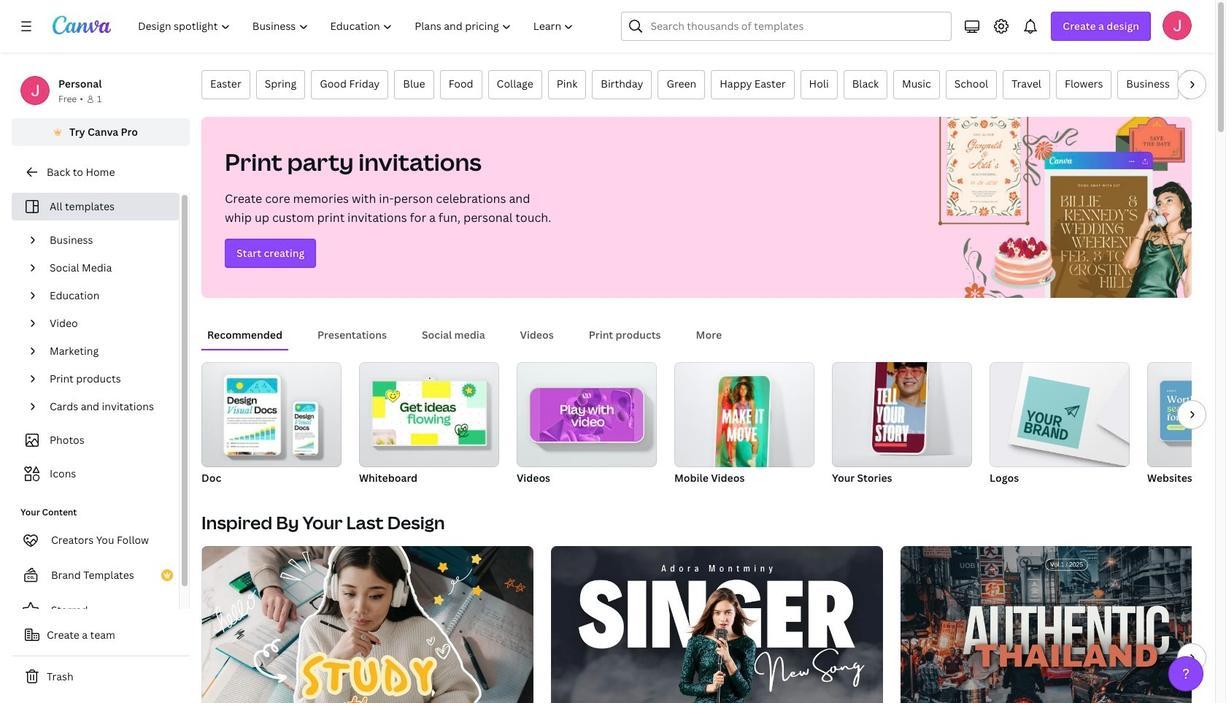 Task type: vqa. For each thing, say whether or not it's contained in the screenshot.
Canva within 'button'
no



Task type: locate. For each thing, give the bounding box(es) containing it.
your story image
[[872, 354, 928, 453], [833, 362, 973, 467]]

dark grey minimalist photo travel youtube thumbnail image
[[901, 546, 1227, 703]]

print party invitations image
[[921, 117, 1193, 298]]

video image
[[517, 362, 657, 467], [540, 389, 635, 442]]

website image
[[1148, 362, 1227, 467], [1148, 362, 1227, 467]]

whiteboard image
[[359, 362, 500, 467], [373, 382, 486, 445]]

top level navigation element
[[129, 12, 587, 41]]

mobile video image
[[675, 362, 815, 467], [715, 376, 771, 476]]

james peterson image
[[1163, 11, 1193, 40]]

None search field
[[622, 12, 953, 41]]

doc image
[[202, 362, 342, 467], [202, 362, 342, 467]]

logo image
[[990, 362, 1131, 467], [1018, 376, 1091, 449]]

dark modern elegant singer new song youtube thumbnail image
[[551, 546, 884, 703]]



Task type: describe. For each thing, give the bounding box(es) containing it.
yellow modern study with me youtube thumbnail image
[[202, 546, 534, 703]]

Search search field
[[651, 12, 943, 40]]



